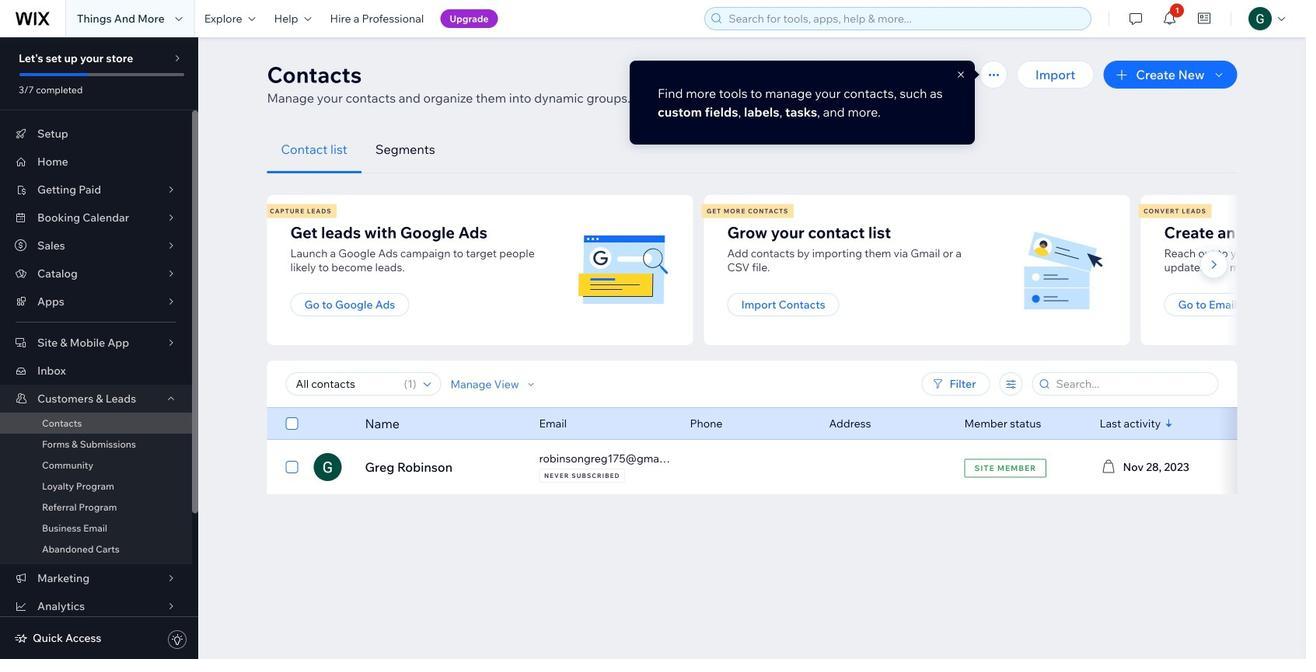 Task type: describe. For each thing, give the bounding box(es) containing it.
Unsaved view field
[[291, 373, 400, 395]]

Search for tools, apps, help & more... field
[[724, 8, 1087, 30]]



Task type: locate. For each thing, give the bounding box(es) containing it.
list
[[265, 195, 1307, 345]]

Search... field
[[1052, 373, 1214, 395]]

None checkbox
[[286, 415, 298, 433], [286, 458, 298, 477], [286, 415, 298, 433], [286, 458, 298, 477]]

tab list
[[267, 126, 1238, 173]]

sidebar element
[[0, 37, 198, 660]]

greg robinson image
[[314, 454, 342, 482]]



Task type: vqa. For each thing, say whether or not it's contained in the screenshot.
'Quick Access' button
no



